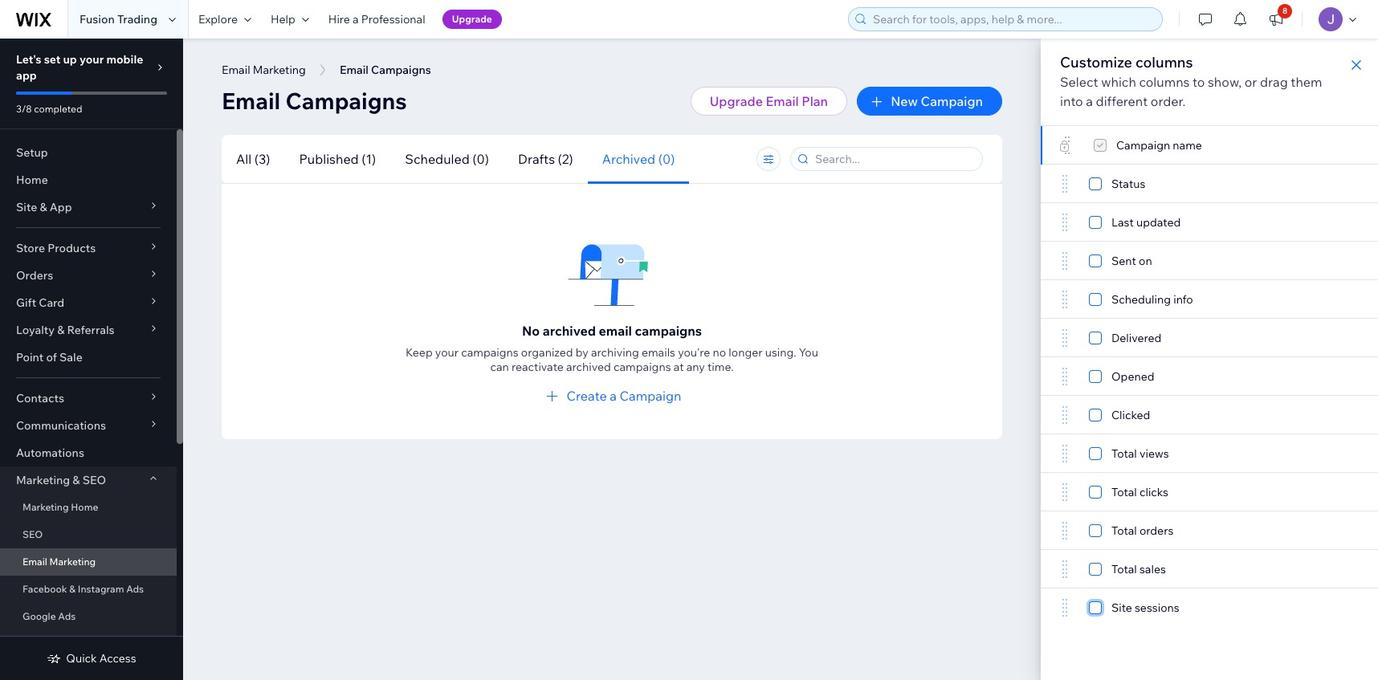 Task type: describe. For each thing, give the bounding box(es) containing it.
email marketing for 'email marketing' link
[[22, 556, 96, 568]]

archiving
[[591, 345, 639, 360]]

orders
[[16, 268, 53, 283]]

marketing up facebook & instagram ads
[[49, 556, 96, 568]]

marketing home link
[[0, 494, 177, 521]]

tab list containing all (3)
[[222, 135, 735, 184]]

total orders
[[1112, 524, 1174, 538]]

site for site & app
[[16, 200, 37, 215]]

facebook
[[22, 583, 67, 595]]

order.
[[1151, 93, 1186, 109]]

keep
[[406, 345, 433, 360]]

any
[[687, 360, 705, 374]]

select
[[1061, 74, 1099, 90]]

Last updated checkbox
[[1090, 213, 1181, 232]]

help
[[271, 12, 296, 27]]

up
[[63, 52, 77, 67]]

status button
[[1041, 165, 1379, 203]]

Scheduling info checkbox
[[1090, 290, 1194, 309]]

explore
[[198, 12, 238, 27]]

archived
[[602, 151, 656, 167]]

card
[[39, 296, 64, 310]]

communications
[[16, 419, 106, 433]]

quick access
[[66, 652, 136, 666]]

reactivate
[[512, 360, 564, 374]]

at
[[674, 360, 684, 374]]

loyalty & referrals button
[[0, 317, 177, 344]]

Delivered checkbox
[[1090, 329, 1172, 348]]

email left plan
[[766, 93, 799, 109]]

drag . image for total orders
[[1061, 521, 1070, 541]]

email campaigns
[[222, 87, 407, 115]]

& for loyalty
[[57, 323, 65, 337]]

drag . image for scheduling
[[1061, 290, 1070, 309]]

Site sessions checkbox
[[1090, 599, 1190, 618]]

hire a professional
[[329, 12, 426, 27]]

set
[[44, 52, 61, 67]]

& for marketing
[[73, 473, 80, 488]]

upgrade email plan
[[710, 93, 828, 109]]

new
[[891, 93, 918, 109]]

total views
[[1112, 447, 1170, 461]]

delivered button
[[1041, 319, 1379, 358]]

drafts (2) button
[[504, 135, 588, 184]]

& for site
[[40, 200, 47, 215]]

different
[[1096, 93, 1148, 109]]

of
[[46, 350, 57, 365]]

marketing & seo button
[[0, 467, 177, 494]]

on
[[1139, 254, 1153, 268]]

total sales
[[1112, 562, 1167, 577]]

seo link
[[0, 521, 177, 549]]

ads inside 'google ads' link
[[58, 611, 76, 623]]

drag . image for total views
[[1061, 444, 1070, 464]]

opened
[[1112, 370, 1155, 384]]

time.
[[708, 360, 734, 374]]

site sessions
[[1112, 601, 1180, 615]]

a for campaign
[[610, 388, 617, 404]]

drag . image for status
[[1061, 174, 1070, 194]]

scheduling info button
[[1041, 280, 1379, 319]]

emails
[[642, 345, 676, 360]]

drag
[[1261, 74, 1289, 90]]

point
[[16, 350, 44, 365]]

total for total views
[[1112, 447, 1138, 461]]

total orders button
[[1041, 512, 1379, 550]]

Total orders checkbox
[[1090, 521, 1184, 541]]

all
[[236, 151, 252, 167]]

drag . image for site
[[1061, 599, 1070, 618]]

google ads
[[22, 611, 76, 623]]

3/8
[[16, 103, 32, 115]]

google
[[22, 611, 56, 623]]

hire
[[329, 12, 350, 27]]

ads inside facebook & instagram ads link
[[126, 583, 144, 595]]

email down email marketing button
[[222, 87, 281, 115]]

facebook & instagram ads
[[22, 583, 144, 595]]

0 vertical spatial columns
[[1136, 53, 1194, 72]]

email
[[599, 323, 632, 339]]

campaigns left organized at left bottom
[[461, 345, 519, 360]]

8 button
[[1259, 0, 1294, 39]]

1 vertical spatial columns
[[1140, 74, 1190, 90]]

point of sale
[[16, 350, 83, 365]]

1 vertical spatial archived
[[566, 360, 611, 374]]

campaigns
[[286, 87, 407, 115]]

gift
[[16, 296, 36, 310]]

fusion
[[80, 12, 115, 27]]

email marketing for email marketing button
[[222, 63, 306, 77]]

all (3) button
[[222, 135, 285, 184]]

campaigns up emails
[[635, 323, 702, 339]]

by
[[576, 345, 589, 360]]

email marketing link
[[0, 549, 177, 576]]

site & app
[[16, 200, 72, 215]]

plan
[[802, 93, 828, 109]]

scheduled
[[405, 151, 470, 167]]

no
[[713, 345, 727, 360]]

last
[[1112, 215, 1134, 230]]

site sessions button
[[1041, 589, 1379, 628]]

instagram
[[78, 583, 124, 595]]

(2)
[[558, 151, 573, 167]]

app
[[16, 68, 37, 83]]

campaigns up create a campaign
[[614, 360, 671, 374]]

longer
[[729, 345, 763, 360]]

store products
[[16, 241, 96, 256]]

new campaign button
[[857, 87, 1003, 116]]

last updated button
[[1041, 203, 1379, 242]]

using.
[[765, 345, 797, 360]]

total clicks
[[1112, 485, 1169, 500]]

total for total orders
[[1112, 524, 1138, 538]]

orders button
[[0, 262, 177, 289]]

Search for tools, apps, help & more... field
[[869, 8, 1158, 31]]

your inside no archived email campaigns keep your campaigns organized by archiving emails you're no longer using. you can reactivate archived campaigns at any time.
[[435, 345, 459, 360]]

Clicked checkbox
[[1090, 406, 1161, 425]]

a for professional
[[353, 12, 359, 27]]

automations link
[[0, 440, 177, 467]]

referrals
[[67, 323, 115, 337]]

scheduled (0)
[[405, 151, 489, 167]]

gift card
[[16, 296, 64, 310]]

all (3)
[[236, 151, 270, 167]]

drafts
[[518, 151, 555, 167]]



Task type: vqa. For each thing, say whether or not it's contained in the screenshot.
Notes button
no



Task type: locate. For each thing, give the bounding box(es) containing it.
drag . image for clicked
[[1061, 406, 1070, 425]]

1 vertical spatial upgrade
[[710, 93, 763, 109]]

total sales button
[[1041, 550, 1379, 589]]

email marketing button
[[214, 58, 314, 82]]

campaign down at
[[620, 388, 682, 404]]

your inside let's set up your mobile app
[[80, 52, 104, 67]]

site left sessions
[[1112, 601, 1133, 615]]

create a campaign button
[[543, 386, 682, 406]]

drag . image inside total views button
[[1061, 444, 1070, 464]]

site left "app"
[[16, 200, 37, 215]]

2 total from the top
[[1112, 485, 1138, 500]]

4 drag . image from the top
[[1061, 406, 1070, 425]]

email down 'explore'
[[222, 63, 250, 77]]

0 horizontal spatial a
[[353, 12, 359, 27]]

email marketing down help
[[222, 63, 306, 77]]

marketing
[[253, 63, 306, 77], [16, 473, 70, 488], [22, 501, 69, 513], [49, 556, 96, 568]]

1 vertical spatial ads
[[58, 611, 76, 623]]

drag . image
[[1061, 174, 1070, 194], [1061, 329, 1070, 348], [1061, 367, 1070, 386], [1061, 406, 1070, 425], [1061, 444, 1070, 464], [1061, 483, 1070, 502], [1061, 521, 1070, 541]]

0 vertical spatial archived
[[543, 323, 596, 339]]

drag . image inside opened button
[[1061, 367, 1070, 386]]

views
[[1140, 447, 1170, 461]]

sent on button
[[1041, 242, 1379, 280]]

4 total from the top
[[1112, 562, 1138, 577]]

create
[[567, 388, 607, 404]]

a inside customize columns select which columns to show, or drag them into a different order.
[[1087, 93, 1094, 109]]

1 total from the top
[[1112, 447, 1138, 461]]

Total clicks checkbox
[[1090, 483, 1179, 502]]

email up facebook
[[22, 556, 47, 568]]

home link
[[0, 166, 177, 194]]

0 horizontal spatial ads
[[58, 611, 76, 623]]

your right keep
[[435, 345, 459, 360]]

3/8 completed
[[16, 103, 82, 115]]

0 horizontal spatial site
[[16, 200, 37, 215]]

sales
[[1140, 562, 1167, 577]]

a right "hire" on the top
[[353, 12, 359, 27]]

0 vertical spatial ads
[[126, 583, 144, 595]]

clicked
[[1112, 408, 1151, 423]]

& inside popup button
[[57, 323, 65, 337]]

Search... field
[[811, 148, 978, 170]]

(0)
[[473, 151, 489, 167], [659, 151, 675, 167]]

a inside create a campaign button
[[610, 388, 617, 404]]

0 vertical spatial site
[[16, 200, 37, 215]]

1 horizontal spatial email marketing
[[222, 63, 306, 77]]

total
[[1112, 447, 1138, 461], [1112, 485, 1138, 500], [1112, 524, 1138, 538], [1112, 562, 1138, 577]]

a right create
[[610, 388, 617, 404]]

Sent on checkbox
[[1090, 251, 1153, 271]]

published (1)
[[299, 151, 376, 167]]

customize
[[1061, 53, 1133, 72]]

5 drag . image from the top
[[1061, 599, 1070, 618]]

drag . image inside total sales button
[[1061, 560, 1070, 579]]

(0) for archived (0)
[[659, 151, 675, 167]]

upgrade
[[452, 13, 492, 25], [710, 93, 763, 109]]

0 horizontal spatial (0)
[[473, 151, 489, 167]]

archived (0) button
[[588, 135, 690, 184]]

clicks
[[1140, 485, 1169, 500]]

marketing home
[[22, 501, 98, 513]]

1 vertical spatial campaign
[[620, 388, 682, 404]]

0 vertical spatial seo
[[83, 473, 106, 488]]

1 vertical spatial seo
[[22, 529, 43, 541]]

archived up create
[[566, 360, 611, 374]]

(0) for scheduled (0)
[[473, 151, 489, 167]]

0 vertical spatial email marketing
[[222, 63, 306, 77]]

ads right google
[[58, 611, 76, 623]]

drag . image inside delivered button
[[1061, 329, 1070, 348]]

hire a professional link
[[319, 0, 435, 39]]

email inside sidebar element
[[22, 556, 47, 568]]

Status checkbox
[[1090, 174, 1146, 194]]

0 horizontal spatial seo
[[22, 529, 43, 541]]

2 horizontal spatial a
[[1087, 93, 1094, 109]]

quick
[[66, 652, 97, 666]]

email marketing inside button
[[222, 63, 306, 77]]

drag . image inside total clicks button
[[1061, 483, 1070, 502]]

marketing down automations
[[16, 473, 70, 488]]

drag . image left sent on checkbox at the right top of the page
[[1061, 251, 1070, 271]]

drag . image inside sent on button
[[1061, 251, 1070, 271]]

& inside popup button
[[40, 200, 47, 215]]

7 drag . image from the top
[[1061, 521, 1070, 541]]

you're
[[678, 345, 711, 360]]

drag . image
[[1061, 213, 1070, 232], [1061, 251, 1070, 271], [1061, 290, 1070, 309], [1061, 560, 1070, 579], [1061, 599, 1070, 618]]

& for facebook
[[69, 583, 76, 595]]

email marketing inside sidebar element
[[22, 556, 96, 568]]

drag . image inside clicked button
[[1061, 406, 1070, 425]]

total for total clicks
[[1112, 485, 1138, 500]]

total left orders
[[1112, 524, 1138, 538]]

1 horizontal spatial seo
[[83, 473, 106, 488]]

Total sales checkbox
[[1090, 560, 1176, 579]]

sent
[[1112, 254, 1137, 268]]

drag . image left last
[[1061, 213, 1070, 232]]

ads
[[126, 583, 144, 595], [58, 611, 76, 623]]

setup
[[16, 145, 48, 160]]

1 vertical spatial your
[[435, 345, 459, 360]]

home down marketing & seo dropdown button
[[71, 501, 98, 513]]

drag . image left 'total clicks' checkbox
[[1061, 483, 1070, 502]]

archived up by on the left of the page
[[543, 323, 596, 339]]

ads right instagram at the left
[[126, 583, 144, 595]]

seo up marketing home link
[[83, 473, 106, 488]]

1 horizontal spatial (0)
[[659, 151, 675, 167]]

marketing inside button
[[253, 63, 306, 77]]

no
[[522, 323, 540, 339]]

drag . image left opened checkbox
[[1061, 367, 1070, 386]]

0 horizontal spatial upgrade
[[452, 13, 492, 25]]

drag . image left clicked checkbox
[[1061, 406, 1070, 425]]

drafts (2)
[[518, 151, 573, 167]]

your
[[80, 52, 104, 67], [435, 345, 459, 360]]

drag . image for sent
[[1061, 251, 1070, 271]]

seo inside dropdown button
[[83, 473, 106, 488]]

5 drag . image from the top
[[1061, 444, 1070, 464]]

1 horizontal spatial campaign
[[921, 93, 983, 109]]

1 horizontal spatial a
[[610, 388, 617, 404]]

campaigns
[[635, 323, 702, 339], [461, 345, 519, 360], [614, 360, 671, 374]]

loyalty
[[16, 323, 55, 337]]

sent on
[[1112, 254, 1153, 268]]

0 horizontal spatial home
[[16, 173, 48, 187]]

1 horizontal spatial your
[[435, 345, 459, 360]]

email
[[222, 63, 250, 77], [222, 87, 281, 115], [766, 93, 799, 109], [22, 556, 47, 568]]

1 vertical spatial home
[[71, 501, 98, 513]]

total inside checkbox
[[1112, 485, 1138, 500]]

2 vertical spatial a
[[610, 388, 617, 404]]

0 horizontal spatial your
[[80, 52, 104, 67]]

drag . image left total orders option at the right
[[1061, 521, 1070, 541]]

site inside option
[[1112, 601, 1133, 615]]

tab list
[[222, 135, 735, 184]]

a right into
[[1087, 93, 1094, 109]]

marketing up the email campaigns in the top left of the page
[[253, 63, 306, 77]]

home down setup
[[16, 173, 48, 187]]

drag . image left total sales option
[[1061, 560, 1070, 579]]

total left views in the right of the page
[[1112, 447, 1138, 461]]

1 horizontal spatial upgrade
[[710, 93, 763, 109]]

campaign
[[921, 93, 983, 109], [620, 388, 682, 404]]

quick access button
[[47, 652, 136, 666]]

columns
[[1136, 53, 1194, 72], [1140, 74, 1190, 90]]

drag . image left site sessions option
[[1061, 599, 1070, 618]]

1 drag . image from the top
[[1061, 174, 1070, 194]]

products
[[48, 241, 96, 256]]

1 drag . image from the top
[[1061, 213, 1070, 232]]

drag . image inside status button
[[1061, 174, 1070, 194]]

& left "app"
[[40, 200, 47, 215]]

to
[[1193, 74, 1206, 90]]

into
[[1061, 93, 1084, 109]]

1 (0) from the left
[[473, 151, 489, 167]]

total clicks button
[[1041, 473, 1379, 512]]

upgrade right professional
[[452, 13, 492, 25]]

drag . image for delivered
[[1061, 329, 1070, 348]]

& right loyalty
[[57, 323, 65, 337]]

6 drag . image from the top
[[1061, 483, 1070, 502]]

0 vertical spatial a
[[353, 12, 359, 27]]

upgrade inside upgrade email plan button
[[710, 93, 763, 109]]

store products button
[[0, 235, 177, 262]]

marketing inside dropdown button
[[16, 473, 70, 488]]

total left the sales
[[1112, 562, 1138, 577]]

delivered
[[1112, 331, 1162, 345]]

1 horizontal spatial home
[[71, 501, 98, 513]]

None checkbox
[[1094, 136, 1203, 155]]

1 vertical spatial email marketing
[[22, 556, 96, 568]]

seo down "marketing home"
[[22, 529, 43, 541]]

upgrade inside upgrade button
[[452, 13, 492, 25]]

status
[[1112, 177, 1146, 191]]

a inside 'hire a professional' link
[[353, 12, 359, 27]]

google ads link
[[0, 603, 177, 631]]

site inside popup button
[[16, 200, 37, 215]]

show,
[[1208, 74, 1242, 90]]

new campaign
[[891, 93, 983, 109]]

let's
[[16, 52, 41, 67]]

upgrade for upgrade email plan
[[710, 93, 763, 109]]

drag . image for total
[[1061, 560, 1070, 579]]

1 vertical spatial site
[[1112, 601, 1133, 615]]

setup link
[[0, 139, 177, 166]]

drag . image inside last updated button
[[1061, 213, 1070, 232]]

1 horizontal spatial ads
[[126, 583, 144, 595]]

3 drag . image from the top
[[1061, 290, 1070, 309]]

email marketing up facebook
[[22, 556, 96, 568]]

upgrade for upgrade
[[452, 13, 492, 25]]

2 (0) from the left
[[659, 151, 675, 167]]

Opened checkbox
[[1090, 367, 1165, 386]]

drag . image left status option on the right of page
[[1061, 174, 1070, 194]]

which
[[1102, 74, 1137, 90]]

drag . image inside site sessions button
[[1061, 599, 1070, 618]]

archived (0)
[[602, 151, 675, 167]]

Total views checkbox
[[1090, 444, 1179, 464]]

total left clicks
[[1112, 485, 1138, 500]]

(3)
[[254, 151, 270, 167]]

sessions
[[1135, 601, 1180, 615]]

sale
[[59, 350, 83, 365]]

8
[[1283, 6, 1288, 16]]

drag . image left total views option
[[1061, 444, 1070, 464]]

a
[[353, 12, 359, 27], [1087, 93, 1094, 109], [610, 388, 617, 404]]

&
[[40, 200, 47, 215], [57, 323, 65, 337], [73, 473, 80, 488], [69, 583, 76, 595]]

communications button
[[0, 412, 177, 440]]

drag . image for last
[[1061, 213, 1070, 232]]

drag . image left delivered checkbox
[[1061, 329, 1070, 348]]

1 vertical spatial a
[[1087, 93, 1094, 109]]

(0) right scheduled
[[473, 151, 489, 167]]

drag . image inside total orders button
[[1061, 521, 1070, 541]]

(1)
[[362, 151, 376, 167]]

0 vertical spatial campaign
[[921, 93, 983, 109]]

& inside dropdown button
[[73, 473, 80, 488]]

3 drag . image from the top
[[1061, 367, 1070, 386]]

no archived email campaigns keep your campaigns organized by archiving emails you're no longer using. you can reactivate archived campaigns at any time.
[[406, 323, 819, 374]]

0 vertical spatial home
[[16, 173, 48, 187]]

sidebar element
[[0, 39, 183, 681]]

(0) right archived
[[659, 151, 675, 167]]

3 total from the top
[[1112, 524, 1138, 538]]

0 vertical spatial your
[[80, 52, 104, 67]]

upgrade button
[[442, 10, 502, 29]]

0 horizontal spatial campaign
[[620, 388, 682, 404]]

scheduled (0) button
[[391, 135, 504, 184]]

email marketing
[[222, 63, 306, 77], [22, 556, 96, 568]]

site for site sessions
[[1112, 601, 1133, 615]]

marketing down marketing & seo
[[22, 501, 69, 513]]

your right up
[[80, 52, 104, 67]]

& right facebook
[[69, 583, 76, 595]]

4 drag . image from the top
[[1061, 560, 1070, 579]]

drag . image for opened
[[1061, 367, 1070, 386]]

marketing & seo
[[16, 473, 106, 488]]

drag . image left scheduling info option
[[1061, 290, 1070, 309]]

campaign right the new
[[921, 93, 983, 109]]

2 drag . image from the top
[[1061, 251, 1070, 271]]

drag . image for total clicks
[[1061, 483, 1070, 502]]

scheduling
[[1112, 292, 1172, 307]]

0 horizontal spatial email marketing
[[22, 556, 96, 568]]

app
[[50, 200, 72, 215]]

0 vertical spatial upgrade
[[452, 13, 492, 25]]

orders
[[1140, 524, 1174, 538]]

upgrade left plan
[[710, 93, 763, 109]]

2 drag . image from the top
[[1061, 329, 1070, 348]]

& down automations link
[[73, 473, 80, 488]]

site & app button
[[0, 194, 177, 221]]

drag . image inside scheduling info button
[[1061, 290, 1070, 309]]

updated
[[1137, 215, 1181, 230]]

opened button
[[1041, 358, 1379, 396]]

1 horizontal spatial site
[[1112, 601, 1133, 615]]

total for total sales
[[1112, 562, 1138, 577]]

can
[[490, 360, 509, 374]]



